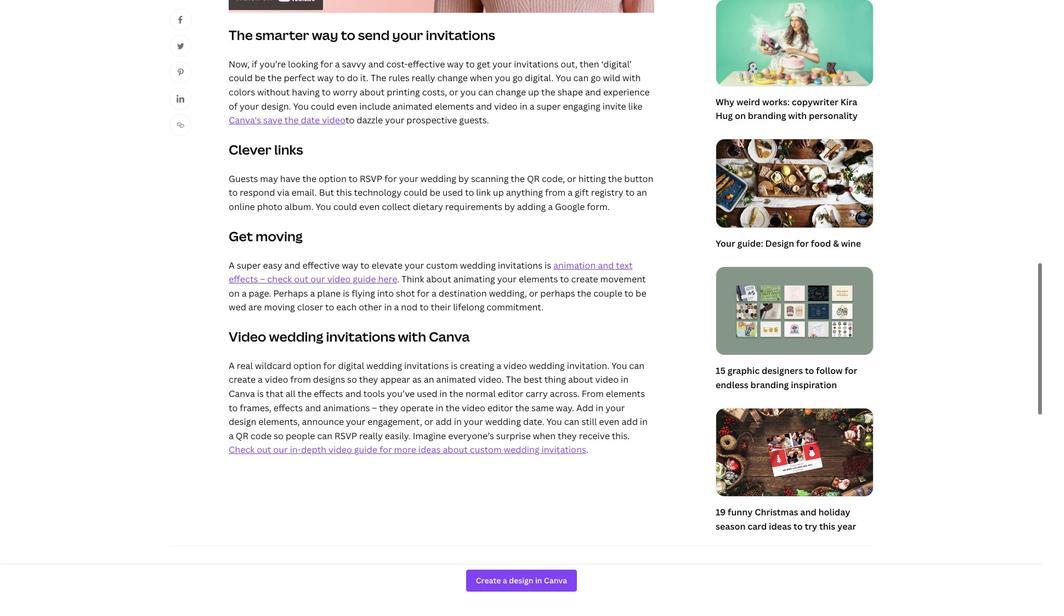 Task type: describe. For each thing, give the bounding box(es) containing it.
an inside guests may have the option to rsvp for your wedding by scanning the qr code, or hitting the button to respond via email. but this technology could be used to link up anything from a gift registry to an online photo album. you could even collect dietary requirements by adding a google form.
[[637, 187, 647, 199]]

and up it.
[[368, 58, 384, 70]]

15 graphic designers to follow for endless branding inspiration link
[[716, 266, 874, 395]]

to down plane
[[325, 301, 334, 314]]

save
[[263, 114, 283, 126]]

to left get
[[466, 58, 475, 70]]

branding for designers
[[751, 379, 789, 391]]

– inside a real wildcard option for digital wedding invitations is creating a video wedding invitation. you can create a video from designs so they appear as an animated video. the best thing about video in canva is that all the effects and tools you've used in the normal editor carry across. from elements to frames, effects and animations – they operate in the video editor the same way. add in your design elements, announce your engagement, or add in your wedding date. you can still even add in a qr code so people can rsvp really easily. imagine everyone's surprise when they receive this. check out our in-depth video guide for more ideas about custom wedding invitations .
[[372, 402, 377, 414]]

the up anything
[[511, 173, 525, 185]]

or inside a real wildcard option for digital wedding invitations is creating a video wedding invitation. you can create a video from designs so they appear as an animated video. the best thing about video in canva is that all the effects and tools you've used in the normal editor carry across. from elements to frames, effects and animations – they operate in the video editor the same way. add in your design elements, announce your engagement, or add in your wedding date. you can still even add in a qr code so people can rsvp really easily. imagine everyone's surprise when they receive this. check out our in-depth video guide for more ideas about custom wedding invitations .
[[425, 416, 434, 428]]

a for a real wildcard option for digital wedding invitations is creating a video wedding invitation. you can create a video from designs so they appear as an animated video. the best thing about video in canva is that all the effects and tools you've used in the normal editor carry across. from elements to frames, effects and animations – they operate in the video editor the same way. add in your design elements, announce your engagement, or add in your wedding date. you can still even add in a qr code so people can rsvp really easily. imagine everyone's surprise when they receive this. check out our in-depth video guide for more ideas about custom wedding invitations .
[[229, 360, 235, 372]]

shot
[[396, 287, 415, 299]]

christmas
[[755, 507, 799, 519]]

2 horizontal spatial they
[[558, 430, 577, 442]]

a up wed
[[242, 287, 247, 299]]

in inside now, if you're looking for a savvy and cost-effective way to get your invitations out, then 'digital' could be the perfect way to do it. the rules really change when you go digital. you can go wild with colors without having to worry about printing costs, or you can change up the shape and experience of your design. you could even include animated elements and video in a super engaging invite like canva's save the date video to dazzle your prospective guests.
[[520, 100, 528, 112]]

about down invitation.
[[568, 374, 594, 386]]

carry
[[526, 388, 548, 400]]

animation and text effects – check out our video guide here link
[[229, 259, 633, 285]]

really inside a real wildcard option for digital wedding invitations is creating a video wedding invitation. you can create a video from designs so they appear as an animated video. the best thing about video in canva is that all the effects and tools you've used in the normal editor carry across. from elements to frames, effects and animations – they operate in the video editor the same way. add in your design elements, announce your engagement, or add in your wedding date. you can still even add in a qr code so people can rsvp really easily. imagine everyone's surprise when they receive this. check out our in-depth video guide for more ideas about custom wedding invitations .
[[359, 430, 383, 442]]

prospective
[[407, 114, 457, 126]]

a down digital.
[[530, 100, 535, 112]]

15 graphic designers to follow for endless branding inspiration
[[716, 365, 858, 391]]

your inside . think about animating your elements to create movement on a page. perhaps a plane is flying into shot for a destination wedding, or perhaps the couple to be wed are moving closer to each other in a nod to their lifelong commitment.
[[498, 273, 517, 285]]

without
[[257, 86, 290, 98]]

your
[[716, 238, 736, 250]]

0 vertical spatial editor
[[498, 388, 524, 400]]

be inside . think about animating your elements to create movement on a page. perhaps a plane is flying into shot for a destination wedding, or perhaps the couple to be wed are moving closer to each other in a nod to their lifelong commitment.
[[636, 287, 647, 299]]

now, if you're looking for a savvy and cost-effective way to get your invitations out, then 'digital' could be the perfect way to do it. the rules really change when you go digital. you can go wild with colors without having to worry about printing costs, or you can change up the shape and experience of your design. you could even include animated elements and video in a super engaging invite like canva's save the date video to dazzle your prospective guests.
[[229, 58, 650, 126]]

guide design food wine image
[[717, 139, 874, 228]]

your up this.
[[606, 402, 625, 414]]

into
[[377, 287, 394, 299]]

check
[[267, 273, 292, 285]]

a left nod
[[394, 301, 399, 314]]

send
[[358, 26, 390, 44]]

wild
[[603, 72, 621, 84]]

video
[[229, 328, 266, 346]]

canva's
[[229, 114, 261, 126]]

0 vertical spatial by
[[459, 173, 469, 185]]

with inside why weird works: copywriter kira hug on branding with personality
[[789, 110, 807, 122]]

to left send
[[341, 26, 356, 44]]

digital.
[[525, 72, 554, 84]]

could down but on the top left of the page
[[333, 201, 357, 213]]

1 vertical spatial super
[[237, 259, 261, 271]]

of
[[229, 100, 238, 112]]

guests
[[229, 173, 258, 185]]

closer
[[297, 301, 323, 314]]

the right save
[[285, 114, 299, 126]]

a up video.
[[497, 360, 502, 372]]

. inside a real wildcard option for digital wedding invitations is creating a video wedding invitation. you can create a video from designs so they appear as an animated video. the best thing about video in canva is that all the effects and tools you've used in the normal editor carry across. from elements to frames, effects and animations – they operate in the video editor the same way. add in your design elements, announce your engagement, or add in your wedding date. you can still even add in a qr code so people can rsvp really easily. imagine everyone's surprise when they receive this. check out our in-depth video guide for more ideas about custom wedding invitations .
[[587, 444, 589, 456]]

wedding up thing on the bottom of page
[[529, 360, 565, 372]]

0 vertical spatial the
[[229, 26, 253, 44]]

1 vertical spatial they
[[379, 402, 398, 414]]

invitations inside now, if you're looking for a savvy and cost-effective way to get your invitations out, then 'digital' could be the perfect way to do it. the rules really change when you go digital. you can go wild with colors without having to worry about printing costs, or you can change up the shape and experience of your design. you could even include animated elements and video in a super engaging invite like canva's save the date video to dazzle your prospective guests.
[[514, 58, 559, 70]]

having
[[292, 86, 320, 98]]

is left creating
[[451, 360, 458, 372]]

a for a super easy and effective way to elevate your custom wedding invitations is
[[229, 259, 235, 271]]

the left the normal
[[450, 388, 464, 400]]

registry
[[591, 187, 624, 199]]

invitations down the receive
[[542, 444, 587, 456]]

0 vertical spatial they
[[359, 374, 378, 386]]

you down having
[[293, 100, 309, 112]]

costs,
[[422, 86, 447, 98]]

1 horizontal spatial canva
[[429, 328, 470, 346]]

respond
[[240, 187, 275, 199]]

invitations up as
[[404, 360, 449, 372]]

savvy
[[342, 58, 366, 70]]

code,
[[542, 173, 565, 185]]

about down everyone's
[[443, 444, 468, 456]]

design
[[766, 238, 795, 250]]

video inside animation and text effects – check out our video guide here
[[327, 273, 351, 285]]

used inside guests may have the option to rsvp for your wedding by scanning the qr code, or hitting the button to respond via email. but this technology could be used to link up anything from a gift registry to an online photo album. you could even collect dietary requirements by adding a google form.
[[443, 187, 463, 199]]

1 horizontal spatial you
[[495, 72, 511, 84]]

2 vertical spatial with
[[398, 328, 426, 346]]

15
[[716, 365, 726, 377]]

a down the "wildcard"
[[258, 374, 263, 386]]

to inside a real wildcard option for digital wedding invitations is creating a video wedding invitation. you can create a video from designs so they appear as an animated video. the best thing about video in canva is that all the effects and tools you've used in the normal editor carry across. from elements to frames, effects and animations – they operate in the video editor the same way. add in your design elements, announce your engagement, or add in your wedding date. you can still even add in a qr code so people can rsvp really easily. imagine everyone's surprise when they receive this. check out our in-depth video guide for more ideas about custom wedding invitations .
[[229, 402, 238, 414]]

best
[[524, 374, 543, 386]]

tools
[[364, 388, 385, 400]]

scanning
[[471, 173, 509, 185]]

frames,
[[240, 402, 272, 414]]

endless
[[716, 379, 749, 391]]

may
[[260, 173, 278, 185]]

a right adding
[[548, 201, 553, 213]]

can down get
[[479, 86, 494, 98]]

and up engaging
[[585, 86, 602, 98]]

your up canva's on the left top of the page
[[240, 100, 259, 112]]

19
[[716, 507, 726, 519]]

now,
[[229, 58, 250, 70]]

design
[[229, 416, 257, 428]]

follow
[[817, 365, 843, 377]]

to up "online" at left top
[[229, 187, 238, 199]]

to left the link
[[465, 187, 474, 199]]

your up cost-
[[393, 26, 423, 44]]

code
[[251, 430, 272, 442]]

1 vertical spatial effective
[[303, 259, 340, 271]]

way left get
[[447, 58, 464, 70]]

to left the do
[[336, 72, 345, 84]]

and up 'animations' at the left bottom of page
[[346, 388, 362, 400]]

clever links
[[229, 140, 303, 159]]

wine
[[842, 238, 862, 250]]

the right all
[[298, 388, 312, 400]]

guide inside animation and text effects – check out our video guide here
[[353, 273, 376, 285]]

wedding up surprise
[[486, 416, 521, 428]]

ideas inside 19 funny christmas and holiday season card ideas to try this year
[[769, 521, 792, 533]]

dietary
[[413, 201, 443, 213]]

dazzle
[[357, 114, 383, 126]]

0 vertical spatial moving
[[256, 227, 303, 245]]

could up "colors"
[[229, 72, 253, 84]]

can down then
[[574, 72, 589, 84]]

1 vertical spatial by
[[505, 201, 515, 213]]

a up check
[[229, 430, 234, 442]]

your inside guests may have the option to rsvp for your wedding by scanning the qr code, or hitting the button to respond via email. but this technology could be used to link up anything from a gift registry to an online photo album. you could even collect dietary requirements by adding a google form.
[[399, 173, 419, 185]]

the down digital.
[[542, 86, 556, 98]]

to left the worry
[[322, 86, 331, 98]]

your up everyone's
[[464, 416, 483, 428]]

for down easily.
[[380, 444, 392, 456]]

links
[[274, 140, 303, 159]]

or inside now, if you're looking for a savvy and cost-effective way to get your invitations out, then 'digital' could be the perfect way to do it. the rules really change when you go digital. you can go wild with colors without having to worry about printing costs, or you can change up the shape and experience of your design. you could even include animated elements and video in a super engaging invite like canva's save the date video to dazzle your prospective guests.
[[449, 86, 459, 98]]

wedding up animating
[[460, 259, 496, 271]]

to up the perhaps
[[560, 273, 569, 285]]

canva inside a real wildcard option for digital wedding invitations is creating a video wedding invitation. you can create a video from designs so they appear as an animated video. the best thing about video in canva is that all the effects and tools you've used in the normal editor carry across. from elements to frames, effects and animations – they operate in the video editor the same way. add in your design elements, announce your engagement, or add in your wedding date. you can still even add in a qr code so people can rsvp really easily. imagine everyone's surprise when they receive this. check out our in-depth video guide for more ideas about custom wedding invitations .
[[229, 388, 255, 400]]

for left food
[[797, 238, 809, 250]]

your guide: design for food & wine link
[[716, 139, 874, 253]]

elements inside now, if you're looking for a savvy and cost-effective way to get your invitations out, then 'digital' could be the perfect way to do it. the rules really change when you go digital. you can go wild with colors without having to worry about printing costs, or you can change up the shape and experience of your design. you could even include animated elements and video in a super engaging invite like canva's save the date video to dazzle your prospective guests.
[[435, 100, 474, 112]]

to down "movement"
[[625, 287, 634, 299]]

when inside a real wildcard option for digital wedding invitations is creating a video wedding invitation. you can create a video from designs so they appear as an animated video. the best thing about video in canva is that all the effects and tools you've used in the normal editor carry across. from elements to frames, effects and animations – they operate in the video editor the same way. add in your design elements, announce your engagement, or add in your wedding date. you can still even add in a qr code so people can rsvp really easily. imagine everyone's surprise when they receive this. check out our in-depth video guide for more ideas about custom wedding invitations .
[[533, 430, 556, 442]]

plane
[[317, 287, 341, 299]]

appear
[[381, 374, 410, 386]]

via
[[277, 187, 290, 199]]

0 horizontal spatial custom
[[426, 259, 458, 271]]

and up check
[[285, 259, 301, 271]]

to up technology
[[349, 173, 358, 185]]

way up flying
[[342, 259, 359, 271]]

1 vertical spatial editor
[[488, 402, 513, 414]]

branding for works:
[[748, 110, 787, 122]]

experience
[[604, 86, 650, 98]]

lifelong
[[453, 301, 485, 314]]

1 vertical spatial effects
[[314, 388, 343, 400]]

personality
[[809, 110, 858, 122]]

this.
[[612, 430, 630, 442]]

and up 'announce'
[[305, 402, 321, 414]]

really inside now, if you're looking for a savvy and cost-effective way to get your invitations out, then 'digital' could be the perfect way to do it. the rules really change when you go digital. you can go wild with colors without having to worry about printing costs, or you can change up the shape and experience of your design. you could even include animated elements and video in a super engaging invite like canva's save the date video to dazzle your prospective guests.
[[412, 72, 435, 84]]

1 add from the left
[[436, 416, 452, 428]]

wedding down "closer"
[[269, 328, 324, 346]]

the up date.
[[516, 402, 530, 414]]

clever
[[229, 140, 272, 159]]

the up everyone's
[[446, 402, 460, 414]]

destination
[[439, 287, 487, 299]]

'digital'
[[602, 58, 632, 70]]

more
[[394, 444, 417, 456]]

the up email.
[[303, 173, 317, 185]]

1 horizontal spatial change
[[496, 86, 526, 98]]

your up think in the left top of the page
[[405, 259, 424, 271]]

2 vertical spatial effects
[[274, 402, 303, 414]]

why weird works: copywriter kira hug on branding with personality link
[[716, 0, 874, 126]]

a up their
[[432, 287, 437, 299]]

effective inside now, if you're looking for a savvy and cost-effective way to get your invitations out, then 'digital' could be the perfect way to do it. the rules really change when you go digital. you can go wild with colors without having to worry about printing costs, or you can change up the shape and experience of your design. you could even include animated elements and video in a super engaging invite like canva's save the date video to dazzle your prospective guests.
[[408, 58, 445, 70]]

be inside guests may have the option to rsvp for your wedding by scanning the qr code, or hitting the button to respond via email. but this technology could be used to link up anything from a gift registry to an online photo album. you could even collect dietary requirements by adding a google form.
[[430, 187, 441, 199]]

easy
[[263, 259, 282, 271]]

your right get
[[493, 58, 512, 70]]

you down way.
[[547, 416, 562, 428]]

and inside animation and text effects – check out our video guide here
[[598, 259, 614, 271]]

is left animation
[[545, 259, 552, 271]]

animating
[[454, 273, 495, 285]]

the up the without
[[268, 72, 282, 84]]

you right invitation.
[[612, 360, 628, 372]]

form.
[[587, 201, 610, 213]]

are
[[248, 301, 262, 314]]

wedding up the appear
[[367, 360, 402, 372]]

to inside 15 graphic designers to follow for endless branding inspiration
[[806, 365, 815, 377]]

can down way.
[[565, 416, 580, 428]]

about inside . think about animating your elements to create movement on a page. perhaps a plane is flying into shot for a destination wedding, or perhaps the couple to be wed are moving closer to each other in a nod to their lifelong commitment.
[[427, 273, 452, 285]]

get
[[477, 58, 491, 70]]

kira hug image
[[717, 0, 874, 86]]

animation and text effects – check out our video guide here
[[229, 259, 633, 285]]

their
[[431, 301, 451, 314]]

to down the button
[[626, 187, 635, 199]]

an inside a real wildcard option for digital wedding invitations is creating a video wedding invitation. you can create a video from designs so they appear as an animated video. the best thing about video in canva is that all the effects and tools you've used in the normal editor carry across. from elements to frames, effects and animations – they operate in the video editor the same way. add in your design elements, announce your engagement, or add in your wedding date. you can still even add in a qr code so people can rsvp really easily. imagine everyone's surprise when they receive this. check out our in-depth video guide for more ideas about custom wedding invitations .
[[424, 374, 434, 386]]

for inside guests may have the option to rsvp for your wedding by scanning the qr code, or hitting the button to respond via email. but this technology could be used to link up anything from a gift registry to an online photo album. you could even collect dietary requirements by adding a google form.
[[385, 173, 397, 185]]

kira
[[841, 96, 858, 108]]

can right invitation.
[[630, 360, 645, 372]]

wedding down surprise
[[504, 444, 540, 456]]

surprise
[[497, 430, 531, 442]]

you down the out,
[[556, 72, 572, 84]]

wed
[[229, 301, 246, 314]]

to left elevate at left
[[361, 259, 370, 271]]

design.
[[261, 100, 291, 112]]

commitment.
[[487, 301, 544, 314]]

it.
[[360, 72, 369, 84]]

add
[[577, 402, 594, 414]]

0 horizontal spatial change
[[438, 72, 468, 84]]

in-
[[290, 444, 301, 456]]

option inside guests may have the option to rsvp for your wedding by scanning the qr code, or hitting the button to respond via email. but this technology could be used to link up anything from a gift registry to an online photo album. you could even collect dietary requirements by adding a google form.
[[319, 173, 347, 185]]

option inside a real wildcard option for digital wedding invitations is creating a video wedding invitation. you can create a video from designs so they appear as an animated video. the best thing about video in canva is that all the effects and tools you've used in the normal editor carry across. from elements to frames, effects and animations – they operate in the video editor the same way. add in your design elements, announce your engagement, or add in your wedding date. you can still even add in a qr code so people can rsvp really easily. imagine everyone's surprise when they receive this. check out our in-depth video guide for more ideas about custom wedding invitations .
[[294, 360, 322, 372]]

normal
[[466, 388, 496, 400]]

like
[[629, 100, 643, 112]]

here
[[378, 273, 397, 285]]

everyone's
[[448, 430, 494, 442]]

super inside now, if you're looking for a savvy and cost-effective way to get your invitations out, then 'digital' could be the perfect way to do it. the rules really change when you go digital. you can go wild with colors without having to worry about printing costs, or you can change up the shape and experience of your design. you could even include animated elements and video in a super engaging invite like canva's save the date video to dazzle your prospective guests.
[[537, 100, 561, 112]]

have
[[280, 173, 300, 185]]

a left savvy
[[335, 58, 340, 70]]

rsvp inside guests may have the option to rsvp for your wedding by scanning the qr code, or hitting the button to respond via email. but this technology could be used to link up anything from a gift registry to an online photo album. you could even collect dietary requirements by adding a google form.
[[360, 173, 383, 185]]

designs
[[313, 374, 345, 386]]

out,
[[561, 58, 578, 70]]

could up dietary on the left top of the page
[[404, 187, 428, 199]]

is left that
[[257, 388, 264, 400]]

a left 'gift'
[[568, 187, 573, 199]]

elements,
[[259, 416, 300, 428]]

even inside guests may have the option to rsvp for your wedding by scanning the qr code, or hitting the button to respond via email. but this technology could be used to link up anything from a gift registry to an online photo album. you could even collect dietary requirements by adding a google form.
[[359, 201, 380, 213]]

invitations down other
[[326, 328, 396, 346]]

get
[[229, 227, 253, 245]]

or inside . think about animating your elements to create movement on a page. perhaps a plane is flying into shot for a destination wedding, or perhaps the couple to be wed are moving closer to each other in a nod to their lifelong commitment.
[[529, 287, 539, 299]]



Task type: vqa. For each thing, say whether or not it's contained in the screenshot.
Stories
no



Task type: locate. For each thing, give the bounding box(es) containing it.
up inside now, if you're looking for a savvy and cost-effective way to get your invitations out, then 'digital' could be the perfect way to do it. the rules really change when you go digital. you can go wild with colors without having to worry about printing costs, or you can change up the shape and experience of your design. you could even include animated elements and video in a super engaging invite like canva's save the date video to dazzle your prospective guests.
[[529, 86, 540, 98]]

easily.
[[385, 430, 411, 442]]

in inside . think about animating your elements to create movement on a page. perhaps a plane is flying into shot for a destination wedding, or perhaps the couple to be wed are moving closer to each other in a nod to their lifelong commitment.
[[384, 301, 392, 314]]

check out our in-depth video guide for more ideas about custom wedding invitations link
[[229, 444, 587, 456]]

you left digital.
[[495, 72, 511, 84]]

effects
[[229, 273, 258, 285], [314, 388, 343, 400], [274, 402, 303, 414]]

even inside now, if you're looking for a savvy and cost-effective way to get your invitations out, then 'digital' could be the perfect way to do it. the rules really change when you go digital. you can go wild with colors without having to worry about printing costs, or you can change up the shape and experience of your design. you could even include animated elements and video in a super engaging invite like canva's save the date video to dazzle your prospective guests.
[[337, 100, 357, 112]]

out inside animation and text effects – check out our video guide here
[[294, 273, 309, 285]]

your down include
[[385, 114, 405, 126]]

qr down design
[[236, 430, 249, 442]]

thing
[[545, 374, 566, 386]]

1 horizontal spatial used
[[443, 187, 463, 199]]

out down code
[[257, 444, 271, 456]]

announce
[[302, 416, 344, 428]]

funny
[[728, 507, 753, 519]]

. inside . think about animating your elements to create movement on a page. perhaps a plane is flying into shot for a destination wedding, or perhaps the couple to be wed are moving closer to each other in a nod to their lifelong commitment.
[[397, 273, 400, 285]]

create inside a real wildcard option for digital wedding invitations is creating a video wedding invitation. you can create a video from designs so they appear as an animated video. the best thing about video in canva is that all the effects and tools you've used in the normal editor carry across. from elements to frames, effects and animations – they operate in the video editor the same way. add in your design elements, announce your engagement, or add in your wedding date. you can still even add in a qr code so people can rsvp really easily. imagine everyone's surprise when they receive this. check out our in-depth video guide for more ideas about custom wedding invitations .
[[229, 374, 256, 386]]

elements down costs,
[[435, 100, 474, 112]]

custom inside a real wildcard option for digital wedding invitations is creating a video wedding invitation. you can create a video from designs so they appear as an animated video. the best thing about video in canva is that all the effects and tools you've used in the normal editor carry across. from elements to frames, effects and animations – they operate in the video editor the same way. add in your design elements, announce your engagement, or add in your wedding date. you can still even add in a qr code so people can rsvp really easily. imagine everyone's surprise when they receive this. check out our in-depth video guide for more ideas about custom wedding invitations .
[[470, 444, 502, 456]]

or up the commitment.
[[529, 287, 539, 299]]

requirements
[[445, 201, 503, 213]]

1 vertical spatial out
[[257, 444, 271, 456]]

create
[[572, 273, 599, 285], [229, 374, 256, 386]]

1 vertical spatial branding
[[751, 379, 789, 391]]

even down the worry
[[337, 100, 357, 112]]

gift
[[575, 187, 589, 199]]

on
[[735, 110, 746, 122], [229, 287, 240, 299]]

. think about animating your elements to create movement on a page. perhaps a plane is flying into shot for a destination wedding, or perhaps the couple to be wed are moving closer to each other in a nod to their lifelong commitment.
[[229, 273, 647, 314]]

canva
[[429, 328, 470, 346], [229, 388, 255, 400]]

could up date
[[311, 100, 335, 112]]

1 vertical spatial –
[[372, 402, 377, 414]]

0 vertical spatial –
[[260, 273, 265, 285]]

hug
[[716, 110, 733, 122]]

perfect
[[284, 72, 315, 84]]

2 vertical spatial elements
[[606, 388, 645, 400]]

a up "closer"
[[310, 287, 315, 299]]

imagine
[[413, 430, 446, 442]]

this right but on the top left of the page
[[336, 187, 352, 199]]

guide left more
[[354, 444, 378, 456]]

1 horizontal spatial effective
[[408, 58, 445, 70]]

1 horizontal spatial qr
[[527, 173, 540, 185]]

your up the wedding,
[[498, 273, 517, 285]]

for inside now, if you're looking for a savvy and cost-effective way to get your invitations out, then 'digital' could be the perfect way to do it. the rules really change when you go digital. you can go wild with colors without having to worry about printing costs, or you can change up the shape and experience of your design. you could even include animated elements and video in a super engaging invite like canva's save the date video to dazzle your prospective guests.
[[321, 58, 333, 70]]

invitation.
[[567, 360, 610, 372]]

0 horizontal spatial even
[[337, 100, 357, 112]]

editor down the normal
[[488, 402, 513, 414]]

0 vertical spatial when
[[470, 72, 493, 84]]

for right looking
[[321, 58, 333, 70]]

same
[[532, 402, 554, 414]]

they up engagement,
[[379, 402, 398, 414]]

digital
[[338, 360, 364, 372]]

wedding
[[421, 173, 457, 185], [460, 259, 496, 271], [269, 328, 324, 346], [367, 360, 402, 372], [529, 360, 565, 372], [486, 416, 521, 428], [504, 444, 540, 456]]

option up but on the top left of the page
[[319, 173, 347, 185]]

our inside animation and text effects – check out our video guide here
[[311, 273, 325, 285]]

0 horizontal spatial elements
[[435, 100, 474, 112]]

a super easy and effective way to elevate your custom wedding invitations is
[[229, 259, 554, 271]]

so down digital
[[347, 374, 357, 386]]

0 horizontal spatial be
[[255, 72, 266, 84]]

as
[[413, 374, 422, 386]]

create inside . think about animating your elements to create movement on a page. perhaps a plane is flying into shot for a destination wedding, or perhaps the couple to be wed are moving closer to each other in a nod to their lifelong commitment.
[[572, 273, 599, 285]]

an down the button
[[637, 187, 647, 199]]

really up costs,
[[412, 72, 435, 84]]

1 vertical spatial with
[[789, 110, 807, 122]]

from down code,
[[545, 187, 566, 199]]

the inside a real wildcard option for digital wedding invitations is creating a video wedding invitation. you can create a video from designs so they appear as an animated video. the best thing about video in canva is that all the effects and tools you've used in the normal editor carry across. from elements to frames, effects and animations – they operate in the video editor the same way. add in your design elements, announce your engagement, or add in your wedding date. you can still even add in a qr code so people can rsvp really easily. imagine everyone's surprise when they receive this. check out our in-depth video guide for more ideas about custom wedding invitations .
[[506, 374, 522, 386]]

0 vertical spatial rsvp
[[360, 173, 383, 185]]

1 vertical spatial you
[[461, 86, 476, 98]]

1 vertical spatial elements
[[519, 273, 558, 285]]

0 vertical spatial a
[[229, 259, 235, 271]]

include
[[360, 100, 391, 112]]

from up all
[[291, 374, 311, 386]]

2 horizontal spatial even
[[599, 416, 620, 428]]

– up page.
[[260, 273, 265, 285]]

2 horizontal spatial elements
[[606, 388, 645, 400]]

1 vertical spatial a
[[229, 360, 235, 372]]

1 horizontal spatial this
[[820, 521, 836, 533]]

really
[[412, 72, 435, 84], [359, 430, 383, 442]]

0 vertical spatial with
[[623, 72, 641, 84]]

0 vertical spatial out
[[294, 273, 309, 285]]

invitations up the wedding,
[[498, 259, 543, 271]]

be inside now, if you're looking for a savvy and cost-effective way to get your invitations out, then 'digital' could be the perfect way to do it. the rules really change when you go digital. you can go wild with colors without having to worry about printing costs, or you can change up the shape and experience of your design. you could even include animated elements and video in a super engaging invite like canva's save the date video to dazzle your prospective guests.
[[255, 72, 266, 84]]

elevate
[[372, 259, 403, 271]]

when down date.
[[533, 430, 556, 442]]

1 horizontal spatial our
[[311, 273, 325, 285]]

elements inside a real wildcard option for digital wedding invitations is creating a video wedding invitation. you can create a video from designs so they appear as an animated video. the best thing about video in canva is that all the effects and tools you've used in the normal editor carry across. from elements to frames, effects and animations – they operate in the video editor the same way. add in your design elements, announce your engagement, or add in your wedding date. you can still even add in a qr code so people can rsvp really easily. imagine everyone's surprise when they receive this. check out our in-depth video guide for more ideas about custom wedding invitations .
[[606, 388, 645, 400]]

the inside now, if you're looking for a savvy and cost-effective way to get your invitations out, then 'digital' could be the perfect way to do it. the rules really change when you go digital. you can go wild with colors without having to worry about printing costs, or you can change up the shape and experience of your design. you could even include animated elements and video in a super engaging invite like canva's save the date video to dazzle your prospective guests.
[[371, 72, 387, 84]]

guide up flying
[[353, 273, 376, 285]]

– down tools
[[372, 402, 377, 414]]

guide inside a real wildcard option for digital wedding invitations is creating a video wedding invitation. you can create a video from designs so they appear as an animated video. the best thing about video in canva is that all the effects and tools you've used in the normal editor carry across. from elements to frames, effects and animations – they operate in the video editor the same way. add in your design elements, announce your engagement, or add in your wedding date. you can still even add in a qr code so people can rsvp really easily. imagine everyone's surprise when they receive this. check out our in-depth video guide for more ideas about custom wedding invitations .
[[354, 444, 378, 456]]

1 vertical spatial up
[[493, 187, 504, 199]]

be down "if"
[[255, 72, 266, 84]]

by
[[459, 173, 469, 185], [505, 201, 515, 213]]

animated inside a real wildcard option for digital wedding invitations is creating a video wedding invitation. you can create a video from designs so they appear as an animated video. the best thing about video in canva is that all the effects and tools you've used in the normal editor carry across. from elements to frames, effects and animations – they operate in the video editor the same way. add in your design elements, announce your engagement, or add in your wedding date. you can still even add in a qr code so people can rsvp really easily. imagine everyone's surprise when they receive this. check out our in-depth video guide for more ideas about custom wedding invitations .
[[437, 374, 476, 386]]

holiday
[[819, 507, 851, 519]]

1 vertical spatial custom
[[470, 444, 502, 456]]

get moving
[[229, 227, 303, 245]]

. left think in the left top of the page
[[397, 273, 400, 285]]

you've
[[387, 388, 415, 400]]

1 horizontal spatial go
[[591, 72, 601, 84]]

even inside a real wildcard option for digital wedding invitations is creating a video wedding invitation. you can create a video from designs so they appear as an animated video. the best thing about video in canva is that all the effects and tools you've used in the normal editor carry across. from elements to frames, effects and animations – they operate in the video editor the same way. add in your design elements, announce your engagement, or add in your wedding date. you can still even add in a qr code so people can rsvp really easily. imagine everyone's surprise when they receive this. check out our in-depth video guide for more ideas about custom wedding invitations .
[[599, 416, 620, 428]]

1 go from the left
[[513, 72, 523, 84]]

even up this.
[[599, 416, 620, 428]]

1 horizontal spatial rsvp
[[360, 173, 383, 185]]

1 vertical spatial really
[[359, 430, 383, 442]]

still
[[582, 416, 597, 428]]

0 horizontal spatial effects
[[229, 273, 258, 285]]

food
[[812, 238, 832, 250]]

2 horizontal spatial effects
[[314, 388, 343, 400]]

receive
[[579, 430, 610, 442]]

for up designs
[[324, 360, 336, 372]]

2 vertical spatial they
[[558, 430, 577, 442]]

on inside why weird works: copywriter kira hug on branding with personality
[[735, 110, 746, 122]]

invitations up digital.
[[514, 58, 559, 70]]

our up plane
[[311, 273, 325, 285]]

why
[[716, 96, 735, 108]]

invitations
[[426, 26, 495, 44], [514, 58, 559, 70], [498, 259, 543, 271], [326, 328, 396, 346], [404, 360, 449, 372], [542, 444, 587, 456]]

0 vertical spatial branding
[[748, 110, 787, 122]]

anything
[[506, 187, 543, 199]]

1 vertical spatial this
[[820, 521, 836, 533]]

editor down video.
[[498, 388, 524, 400]]

0 vertical spatial used
[[443, 187, 463, 199]]

rsvp
[[360, 173, 383, 185], [335, 430, 357, 442]]

super
[[537, 100, 561, 112], [237, 259, 261, 271]]

with down copywriter at right top
[[789, 110, 807, 122]]

2 vertical spatial even
[[599, 416, 620, 428]]

the inside . think about animating your elements to create movement on a page. perhaps a plane is flying into shot for a destination wedding, or perhaps the couple to be wed are moving closer to each other in a nod to their lifelong commitment.
[[578, 287, 592, 299]]

out inside a real wildcard option for digital wedding invitations is creating a video wedding invitation. you can create a video from designs so they appear as an animated video. the best thing about video in canva is that all the effects and tools you've used in the normal editor carry across. from elements to frames, effects and animations – they operate in the video editor the same way. add in your design elements, announce your engagement, or add in your wedding date. you can still even add in a qr code so people can rsvp really easily. imagine everyone's surprise when they receive this. check out our in-depth video guide for more ideas about custom wedding invitations .
[[257, 444, 271, 456]]

1 vertical spatial qr
[[236, 430, 249, 442]]

0 horizontal spatial create
[[229, 374, 256, 386]]

when inside now, if you're looking for a savvy and cost-effective way to get your invitations out, then 'digital' could be the perfect way to do it. the rules really change when you go digital. you can go wild with colors without having to worry about printing costs, or you can change up the shape and experience of your design. you could even include animated elements and video in a super engaging invite like canva's save the date video to dazzle your prospective guests.
[[470, 72, 493, 84]]

the up registry
[[608, 173, 623, 185]]

you inside guests may have the option to rsvp for your wedding by scanning the qr code, or hitting the button to respond via email. but this technology could be used to link up anything from a gift registry to an online photo album. you could even collect dietary requirements by adding a google form.
[[316, 201, 331, 213]]

ideas
[[419, 444, 441, 456], [769, 521, 792, 533]]

by down anything
[[505, 201, 515, 213]]

1 horizontal spatial so
[[347, 374, 357, 386]]

– inside animation and text effects – check out our video guide here
[[260, 273, 265, 285]]

0 vertical spatial from
[[545, 187, 566, 199]]

1 vertical spatial our
[[273, 444, 288, 456]]

1 horizontal spatial animated
[[437, 374, 476, 386]]

2 horizontal spatial the
[[506, 374, 522, 386]]

this inside 19 funny christmas and holiday season card ideas to try this year
[[820, 521, 836, 533]]

guide
[[353, 273, 376, 285], [354, 444, 378, 456]]

effects inside animation and text effects – check out our video guide here
[[229, 273, 258, 285]]

create your christmas cards on canva image
[[717, 409, 874, 497]]

check
[[229, 444, 255, 456]]

0 vertical spatial create
[[572, 273, 599, 285]]

custom down everyone's
[[470, 444, 502, 456]]

they left the receive
[[558, 430, 577, 442]]

branding inside why weird works: copywriter kira hug on branding with personality
[[748, 110, 787, 122]]

to right nod
[[420, 301, 429, 314]]

date
[[301, 114, 320, 126]]

0 vertical spatial you
[[495, 72, 511, 84]]

looking
[[288, 58, 318, 70]]

branding inside 15 graphic designers to follow for endless branding inspiration
[[751, 379, 789, 391]]

0 horizontal spatial rsvp
[[335, 430, 357, 442]]

to left dazzle
[[346, 114, 355, 126]]

way up having
[[317, 72, 334, 84]]

our
[[311, 273, 325, 285], [273, 444, 288, 456]]

way.
[[556, 402, 575, 414]]

animated down printing
[[393, 100, 433, 112]]

this inside guests may have the option to rsvp for your wedding by scanning the qr code, or hitting the button to respond via email. but this technology could be used to link up anything from a gift registry to an online photo album. you could even collect dietary requirements by adding a google form.
[[336, 187, 352, 199]]

is inside . think about animating your elements to create movement on a page. perhaps a plane is flying into shot for a destination wedding, or perhaps the couple to be wed are moving closer to each other in a nod to their lifelong commitment.
[[343, 287, 350, 299]]

printing
[[387, 86, 420, 98]]

1 vertical spatial rsvp
[[335, 430, 357, 442]]

0 horizontal spatial from
[[291, 374, 311, 386]]

0 horizontal spatial ideas
[[419, 444, 441, 456]]

and inside 19 funny christmas and holiday season card ideas to try this year
[[801, 507, 817, 519]]

can down 'announce'
[[317, 430, 333, 442]]

2 add from the left
[[622, 416, 638, 428]]

engaging
[[563, 100, 601, 112]]

0 horizontal spatial qr
[[236, 430, 249, 442]]

0 horizontal spatial –
[[260, 273, 265, 285]]

rsvp inside a real wildcard option for digital wedding invitations is creating a video wedding invitation. you can create a video from designs so they appear as an animated video. the best thing about video in canva is that all the effects and tools you've used in the normal editor carry across. from elements to frames, effects and animations – they operate in the video editor the same way. add in your design elements, announce your engagement, or add in your wedding date. you can still even add in a qr code so people can rsvp really easily. imagine everyone's surprise when they receive this. check out our in-depth video guide for more ideas about custom wedding invitations .
[[335, 430, 357, 442]]

ideas down imagine
[[419, 444, 441, 456]]

ideas inside a real wildcard option for digital wedding invitations is creating a video wedding invitation. you can create a video from designs so they appear as an animated video. the best thing about video in canva is that all the effects and tools you've used in the normal editor carry across. from elements to frames, effects and animations – they operate in the video editor the same way. add in your design elements, announce your engagement, or add in your wedding date. you can still even add in a qr code so people can rsvp really easily. imagine everyone's surprise when they receive this. check out our in-depth video guide for more ideas about custom wedding invitations .
[[419, 444, 441, 456]]

graphic designers inspo featured image image
[[717, 267, 874, 355]]

engagement,
[[368, 416, 422, 428]]

0 horizontal spatial an
[[424, 374, 434, 386]]

1 vertical spatial the
[[371, 72, 387, 84]]

0 vertical spatial effects
[[229, 273, 258, 285]]

1 horizontal spatial super
[[537, 100, 561, 112]]

1 vertical spatial when
[[533, 430, 556, 442]]

moving inside . think about animating your elements to create movement on a page. perhaps a plane is flying into shot for a destination wedding, or perhaps the couple to be wed are moving closer to each other in a nod to their lifelong commitment.
[[264, 301, 295, 314]]

up inside guests may have the option to rsvp for your wedding by scanning the qr code, or hitting the button to respond via email. but this technology could be used to link up anything from a gift registry to an online photo album. you could even collect dietary requirements by adding a google form.
[[493, 187, 504, 199]]

1 vertical spatial even
[[359, 201, 380, 213]]

effects up page.
[[229, 273, 258, 285]]

from inside guests may have the option to rsvp for your wedding by scanning the qr code, or hitting the button to respond via email. but this technology could be used to link up anything from a gift registry to an online photo album. you could even collect dietary requirements by adding a google form.
[[545, 187, 566, 199]]

branding down designers
[[751, 379, 789, 391]]

option
[[319, 173, 347, 185], [294, 360, 322, 372]]

animated inside now, if you're looking for a savvy and cost-effective way to get your invitations out, then 'digital' could be the perfect way to do it. the rules really change when you go digital. you can go wild with colors without having to worry about printing costs, or you can change up the shape and experience of your design. you could even include animated elements and video in a super engaging invite like canva's save the date video to dazzle your prospective guests.
[[393, 100, 433, 112]]

.
[[397, 273, 400, 285], [587, 444, 589, 456]]

0 horizontal spatial by
[[459, 173, 469, 185]]

so
[[347, 374, 357, 386], [274, 430, 284, 442]]

for right follow
[[845, 365, 858, 377]]

can
[[574, 72, 589, 84], [479, 86, 494, 98], [630, 360, 645, 372], [565, 416, 580, 428], [317, 430, 333, 442]]

canva down their
[[429, 328, 470, 346]]

year
[[838, 521, 857, 533]]

on inside . think about animating your elements to create movement on a page. perhaps a plane is flying into shot for a destination wedding, or perhaps the couple to be wed are moving closer to each other in a nod to their lifelong commitment.
[[229, 287, 240, 299]]

but
[[319, 187, 334, 199]]

super down shape
[[537, 100, 561, 112]]

from inside a real wildcard option for digital wedding invitations is creating a video wedding invitation. you can create a video from designs so they appear as an animated video. the best thing about video in canva is that all the effects and tools you've used in the normal editor carry across. from elements to frames, effects and animations – they operate in the video editor the same way. add in your design elements, announce your engagement, or add in your wedding date. you can still even add in a qr code so people can rsvp really easily. imagine everyone's surprise when they receive this. check out our in-depth video guide for more ideas about custom wedding invitations .
[[291, 374, 311, 386]]

copywriter
[[792, 96, 839, 108]]

elements right from
[[606, 388, 645, 400]]

designers
[[762, 365, 803, 377]]

0 horizontal spatial with
[[398, 328, 426, 346]]

a inside a real wildcard option for digital wedding invitations is creating a video wedding invitation. you can create a video from designs so they appear as an animated video. the best thing about video in canva is that all the effects and tools you've used in the normal editor carry across. from elements to frames, effects and animations – they operate in the video editor the same way. add in your design elements, announce your engagement, or add in your wedding date. you can still even add in a qr code so people can rsvp really easily. imagine everyone's surprise when they receive this. check out our in-depth video guide for more ideas about custom wedding invitations .
[[229, 360, 235, 372]]

and up guests. at the top left of page
[[476, 100, 492, 112]]

really left easily.
[[359, 430, 383, 442]]

go
[[513, 72, 523, 84], [591, 72, 601, 84]]

0 vertical spatial canva
[[429, 328, 470, 346]]

way up looking
[[312, 26, 338, 44]]

even down technology
[[359, 201, 380, 213]]

with down nod
[[398, 328, 426, 346]]

1 horizontal spatial .
[[587, 444, 589, 456]]

effects down all
[[274, 402, 303, 414]]

0 horizontal spatial .
[[397, 273, 400, 285]]

0 horizontal spatial the
[[229, 26, 253, 44]]

0 vertical spatial .
[[397, 273, 400, 285]]

or inside guests may have the option to rsvp for your wedding by scanning the qr code, or hitting the button to respond via email. but this technology could be used to link up anything from a gift registry to an online photo album. you could even collect dietary requirements by adding a google form.
[[567, 173, 577, 185]]

2 go from the left
[[591, 72, 601, 84]]

0 vertical spatial effective
[[408, 58, 445, 70]]

0 vertical spatial up
[[529, 86, 540, 98]]

depth
[[301, 444, 327, 456]]

used up the requirements
[[443, 187, 463, 199]]

0 horizontal spatial really
[[359, 430, 383, 442]]

guide:
[[738, 238, 764, 250]]

1 horizontal spatial effects
[[274, 402, 303, 414]]

our inside a real wildcard option for digital wedding invitations is creating a video wedding invitation. you can create a video from designs so they appear as an animated video. the best thing about video in canva is that all the effects and tools you've used in the normal editor carry across. from elements to frames, effects and animations – they operate in the video editor the same way. add in your design elements, announce your engagement, or add in your wedding date. you can still even add in a qr code so people can rsvp really easily. imagine everyone's surprise when they receive this. check out our in-depth video guide for more ideas about custom wedding invitations .
[[273, 444, 288, 456]]

you
[[556, 72, 572, 84], [293, 100, 309, 112], [316, 201, 331, 213], [612, 360, 628, 372], [547, 416, 562, 428]]

a left real
[[229, 360, 235, 372]]

works:
[[763, 96, 790, 108]]

animated down creating
[[437, 374, 476, 386]]

elements inside . think about animating your elements to create movement on a page. perhaps a plane is flying into shot for a destination wedding, or perhaps the couple to be wed are moving closer to each other in a nod to their lifelong commitment.
[[519, 273, 558, 285]]

0 horizontal spatial go
[[513, 72, 523, 84]]

0 vertical spatial super
[[537, 100, 561, 112]]

2 a from the top
[[229, 360, 235, 372]]

with
[[623, 72, 641, 84], [789, 110, 807, 122], [398, 328, 426, 346]]

1 horizontal spatial by
[[505, 201, 515, 213]]

2 horizontal spatial be
[[636, 287, 647, 299]]

1 horizontal spatial up
[[529, 86, 540, 98]]

your down 'animations' at the left bottom of page
[[346, 416, 366, 428]]

for inside . think about animating your elements to create movement on a page. perhaps a plane is flying into shot for a destination wedding, or perhaps the couple to be wed are moving closer to each other in a nod to their lifelong commitment.
[[417, 287, 430, 299]]

inspiration
[[791, 379, 838, 391]]

qr inside guests may have the option to rsvp for your wedding by scanning the qr code, or hitting the button to respond via email. but this technology could be used to link up anything from a gift registry to an online photo album. you could even collect dietary requirements by adding a google form.
[[527, 173, 540, 185]]

for inside 15 graphic designers to follow for endless branding inspiration
[[845, 365, 858, 377]]

0 vertical spatial elements
[[435, 100, 474, 112]]

our left in- at the left of page
[[273, 444, 288, 456]]

0 vertical spatial this
[[336, 187, 352, 199]]

a
[[229, 259, 235, 271], [229, 360, 235, 372]]

page.
[[249, 287, 271, 299]]

0 vertical spatial so
[[347, 374, 357, 386]]

&
[[834, 238, 840, 250]]

email.
[[292, 187, 317, 199]]

1 vertical spatial used
[[417, 388, 438, 400]]

1 horizontal spatial elements
[[519, 273, 558, 285]]

video
[[494, 100, 518, 112], [322, 114, 346, 126], [327, 273, 351, 285], [504, 360, 527, 372], [265, 374, 289, 386], [596, 374, 619, 386], [462, 402, 486, 414], [329, 444, 352, 456]]

on up wed
[[229, 287, 240, 299]]

0 horizontal spatial super
[[237, 259, 261, 271]]

with inside now, if you're looking for a savvy and cost-effective way to get your invitations out, then 'digital' could be the perfect way to do it. the rules really change when you go digital. you can go wild with colors without having to worry about printing costs, or you can change up the shape and experience of your design. you could even include animated elements and video in a super engaging invite like canva's save the date video to dazzle your prospective guests.
[[623, 72, 641, 84]]

2 vertical spatial be
[[636, 287, 647, 299]]

go down then
[[591, 72, 601, 84]]

1 vertical spatial moving
[[264, 301, 295, 314]]

1 horizontal spatial ideas
[[769, 521, 792, 533]]

0 horizontal spatial you
[[461, 86, 476, 98]]

used inside a real wildcard option for digital wedding invitations is creating a video wedding invitation. you can create a video from designs so they appear as an animated video. the best thing about video in canva is that all the effects and tools you've used in the normal editor carry across. from elements to frames, effects and animations – they operate in the video editor the same way. add in your design elements, announce your engagement, or add in your wedding date. you can still even add in a qr code so people can rsvp really easily. imagine everyone's surprise when they receive this. check out our in-depth video guide for more ideas about custom wedding invitations .
[[417, 388, 438, 400]]

out up perhaps
[[294, 273, 309, 285]]

you up guests. at the top left of page
[[461, 86, 476, 98]]

wedding inside guests may have the option to rsvp for your wedding by scanning the qr code, or hitting the button to respond via email. but this technology could be used to link up anything from a gift registry to an online photo album. you could even collect dietary requirements by adding a google form.
[[421, 173, 457, 185]]

1 vertical spatial from
[[291, 374, 311, 386]]

to inside 19 funny christmas and holiday season card ideas to try this year
[[794, 521, 803, 533]]

video.
[[479, 374, 504, 386]]

0 horizontal spatial canva
[[229, 388, 255, 400]]

add up this.
[[622, 416, 638, 428]]

1 horizontal spatial add
[[622, 416, 638, 428]]

canva's save the date video link
[[229, 114, 346, 126]]

1 a from the top
[[229, 259, 235, 271]]

button
[[625, 173, 654, 185]]

0 horizontal spatial add
[[436, 416, 452, 428]]

perhaps
[[274, 287, 308, 299]]

you're
[[260, 58, 286, 70]]

0 vertical spatial be
[[255, 72, 266, 84]]

perhaps
[[541, 287, 575, 299]]

0 horizontal spatial used
[[417, 388, 438, 400]]

a
[[335, 58, 340, 70], [530, 100, 535, 112], [568, 187, 573, 199], [548, 201, 553, 213], [242, 287, 247, 299], [310, 287, 315, 299], [432, 287, 437, 299], [394, 301, 399, 314], [497, 360, 502, 372], [258, 374, 263, 386], [229, 430, 234, 442]]

way
[[312, 26, 338, 44], [447, 58, 464, 70], [317, 72, 334, 84], [342, 259, 359, 271]]

0 vertical spatial really
[[412, 72, 435, 84]]

branding
[[748, 110, 787, 122], [751, 379, 789, 391]]

animated
[[393, 100, 433, 112], [437, 374, 476, 386]]

this down the holiday
[[820, 521, 836, 533]]

invitations up get
[[426, 26, 495, 44]]

1 vertical spatial so
[[274, 430, 284, 442]]

super left easy
[[237, 259, 261, 271]]

1 horizontal spatial be
[[430, 187, 441, 199]]

about inside now, if you're looking for a savvy and cost-effective way to get your invitations out, then 'digital' could be the perfect way to do it. the rules really change when you go digital. you can go wild with colors without having to worry about printing costs, or you can change up the shape and experience of your design. you could even include animated elements and video in a super engaging invite like canva's save the date video to dazzle your prospective guests.
[[360, 86, 385, 98]]

to up design
[[229, 402, 238, 414]]

qr inside a real wildcard option for digital wedding invitations is creating a video wedding invitation. you can create a video from designs so they appear as an animated video. the best thing about video in canva is that all the effects and tools you've used in the normal editor carry across. from elements to frames, effects and animations – they operate in the video editor the same way. add in your design elements, announce your engagement, or add in your wedding date. you can still even add in a qr code so people can rsvp really easily. imagine everyone's surprise when they receive this. check out our in-depth video guide for more ideas about custom wedding invitations .
[[236, 430, 249, 442]]



